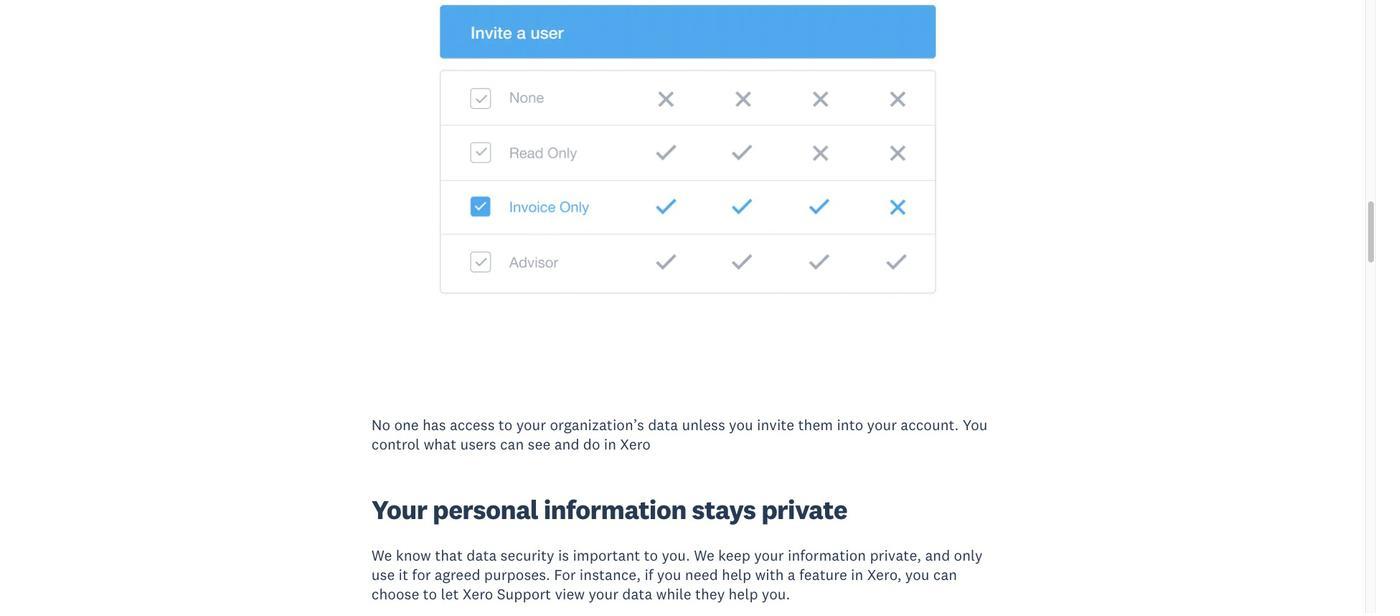 Task type: vqa. For each thing, say whether or not it's contained in the screenshot.
the bottom "in"
no



Task type: describe. For each thing, give the bounding box(es) containing it.
information inside we know that data security is important to you. we keep your information private, and only use it for agreed purposes. for instance, if you need help with a feature in xero, you can choose to let xero support view your data while they help you.
[[788, 546, 866, 565]]

0 horizontal spatial to
[[423, 585, 437, 604]]

stays
[[692, 493, 756, 526]]

is
[[558, 546, 569, 565]]

xero inside we know that data security is important to you. we keep your information private, and only use it for agreed purposes. for instance, if you need help with a feature in xero, you can choose to let xero support view your data while they help you.
[[463, 585, 493, 604]]

private,
[[870, 546, 921, 565]]

a
[[788, 565, 796, 585]]

1 vertical spatial you.
[[762, 585, 790, 604]]

personal
[[433, 493, 538, 526]]

you inside no one has access to your organization's data unless you invite them into your account. you control what users can see and do in xero
[[729, 416, 753, 435]]

unless
[[682, 416, 725, 435]]

account.
[[901, 416, 959, 435]]

choose
[[372, 585, 419, 604]]

in inside we know that data security is important to you. we keep your information private, and only use it for agreed purposes. for instance, if you need help with a feature in xero, you can choose to let xero support view your data while they help you.
[[851, 565, 863, 585]]

1 we from the left
[[372, 546, 392, 565]]

agreed
[[435, 565, 480, 585]]

2 we from the left
[[694, 546, 715, 565]]

one
[[394, 416, 419, 435]]

support
[[497, 585, 551, 604]]

private
[[761, 493, 847, 526]]

it
[[399, 565, 408, 585]]

know
[[396, 546, 431, 565]]

your
[[372, 493, 427, 526]]

1 vertical spatial data
[[467, 546, 497, 565]]

security
[[501, 546, 554, 565]]

use
[[372, 565, 395, 585]]

let
[[441, 585, 459, 604]]

has
[[423, 416, 446, 435]]

0 horizontal spatial you
[[657, 565, 681, 585]]

feature
[[799, 565, 847, 585]]

control
[[372, 435, 420, 454]]

access
[[450, 416, 495, 435]]

for
[[554, 565, 576, 585]]

that
[[435, 546, 463, 565]]

they
[[695, 585, 725, 604]]

your personal information stays private
[[372, 493, 847, 526]]

into
[[837, 416, 863, 435]]



Task type: locate. For each thing, give the bounding box(es) containing it.
data inside no one has access to your organization's data unless you invite them into your account. you control what users can see and do in xero
[[648, 416, 678, 435]]

xero's 'invite a user' screen shows ticks and 'x' marks for access rules, allowing you to control what users can see and do. image
[[261, 0, 1115, 345]]

1 horizontal spatial and
[[925, 546, 950, 565]]

help down with
[[729, 585, 758, 604]]

your up with
[[754, 546, 784, 565]]

see
[[528, 435, 551, 454]]

you.
[[662, 546, 690, 565], [762, 585, 790, 604]]

and
[[554, 435, 579, 454], [925, 546, 950, 565]]

you. down with
[[762, 585, 790, 604]]

1 vertical spatial to
[[644, 546, 658, 565]]

to left the let
[[423, 585, 437, 604]]

2 vertical spatial data
[[622, 585, 652, 604]]

and inside we know that data security is important to you. we keep your information private, and only use it for agreed purposes. for instance, if you need help with a feature in xero, you can choose to let xero support view your data while they help you.
[[925, 546, 950, 565]]

0 vertical spatial to
[[498, 416, 513, 435]]

for
[[412, 565, 431, 585]]

while
[[656, 585, 691, 604]]

0 horizontal spatial information
[[544, 493, 686, 526]]

if
[[645, 565, 653, 585]]

0 vertical spatial data
[[648, 416, 678, 435]]

in
[[604, 435, 616, 454], [851, 565, 863, 585]]

to
[[498, 416, 513, 435], [644, 546, 658, 565], [423, 585, 437, 604]]

can down only
[[933, 565, 957, 585]]

in inside no one has access to your organization's data unless you invite them into your account. you control what users can see and do in xero
[[604, 435, 616, 454]]

0 horizontal spatial you.
[[662, 546, 690, 565]]

help
[[722, 565, 751, 585], [729, 585, 758, 604]]

0 horizontal spatial can
[[500, 435, 524, 454]]

2 horizontal spatial to
[[644, 546, 658, 565]]

0 vertical spatial information
[[544, 493, 686, 526]]

information
[[544, 493, 686, 526], [788, 546, 866, 565]]

0 vertical spatial can
[[500, 435, 524, 454]]

can left "see"
[[500, 435, 524, 454]]

xero,
[[867, 565, 902, 585]]

xero
[[620, 435, 651, 454], [463, 585, 493, 604]]

users
[[460, 435, 496, 454]]

purposes.
[[484, 565, 550, 585]]

them
[[798, 416, 833, 435]]

we
[[372, 546, 392, 565], [694, 546, 715, 565]]

0 horizontal spatial xero
[[463, 585, 493, 604]]

1 vertical spatial can
[[933, 565, 957, 585]]

no one has access to your organization's data unless you invite them into your account. you control what users can see and do in xero
[[372, 416, 988, 454]]

important
[[573, 546, 640, 565]]

your
[[516, 416, 546, 435], [867, 416, 897, 435], [754, 546, 784, 565], [589, 585, 618, 604]]

and inside no one has access to your organization's data unless you invite them into your account. you control what users can see and do in xero
[[554, 435, 579, 454]]

0 vertical spatial xero
[[620, 435, 651, 454]]

you. up need
[[662, 546, 690, 565]]

what
[[424, 435, 456, 454]]

we know that data security is important to you. we keep your information private, and only use it for agreed purposes. for instance, if you need help with a feature in xero, you can choose to let xero support view your data while they help you.
[[372, 546, 983, 604]]

need
[[685, 565, 718, 585]]

2 vertical spatial to
[[423, 585, 437, 604]]

1 horizontal spatial in
[[851, 565, 863, 585]]

we up need
[[694, 546, 715, 565]]

instance,
[[580, 565, 641, 585]]

1 horizontal spatial to
[[498, 416, 513, 435]]

data down if
[[622, 585, 652, 604]]

1 horizontal spatial can
[[933, 565, 957, 585]]

you down private,
[[905, 565, 930, 585]]

and left "do"
[[554, 435, 579, 454]]

data up the agreed
[[467, 546, 497, 565]]

0 vertical spatial and
[[554, 435, 579, 454]]

1 horizontal spatial information
[[788, 546, 866, 565]]

your right into
[[867, 416, 897, 435]]

0 horizontal spatial in
[[604, 435, 616, 454]]

invite
[[757, 416, 794, 435]]

information up feature
[[788, 546, 866, 565]]

can
[[500, 435, 524, 454], [933, 565, 957, 585]]

1 vertical spatial in
[[851, 565, 863, 585]]

only
[[954, 546, 983, 565]]

your up "see"
[[516, 416, 546, 435]]

1 vertical spatial and
[[925, 546, 950, 565]]

1 horizontal spatial xero
[[620, 435, 651, 454]]

help down keep
[[722, 565, 751, 585]]

data left unless
[[648, 416, 678, 435]]

0 vertical spatial in
[[604, 435, 616, 454]]

keep
[[718, 546, 750, 565]]

view
[[555, 585, 585, 604]]

xero inside no one has access to your organization's data unless you invite them into your account. you control what users can see and do in xero
[[620, 435, 651, 454]]

can inside no one has access to your organization's data unless you invite them into your account. you control what users can see and do in xero
[[500, 435, 524, 454]]

0 horizontal spatial we
[[372, 546, 392, 565]]

xero down organization's
[[620, 435, 651, 454]]

0 horizontal spatial and
[[554, 435, 579, 454]]

you up the while
[[657, 565, 681, 585]]

your down the instance,
[[589, 585, 618, 604]]

we up use
[[372, 546, 392, 565]]

to right access
[[498, 416, 513, 435]]

1 vertical spatial xero
[[463, 585, 493, 604]]

and left only
[[925, 546, 950, 565]]

information up important
[[544, 493, 686, 526]]

you left invite
[[729, 416, 753, 435]]

xero right the let
[[463, 585, 493, 604]]

2 horizontal spatial you
[[905, 565, 930, 585]]

in left xero,
[[851, 565, 863, 585]]

1 horizontal spatial you
[[729, 416, 753, 435]]

0 vertical spatial you.
[[662, 546, 690, 565]]

you
[[729, 416, 753, 435], [657, 565, 681, 585], [905, 565, 930, 585]]

with
[[755, 565, 784, 585]]

1 horizontal spatial you.
[[762, 585, 790, 604]]

to inside no one has access to your organization's data unless you invite them into your account. you control what users can see and do in xero
[[498, 416, 513, 435]]

1 vertical spatial information
[[788, 546, 866, 565]]

in right "do"
[[604, 435, 616, 454]]

no
[[372, 416, 390, 435]]

1 horizontal spatial we
[[694, 546, 715, 565]]

can inside we know that data security is important to you. we keep your information private, and only use it for agreed purposes. for instance, if you need help with a feature in xero, you can choose to let xero support view your data while they help you.
[[933, 565, 957, 585]]

you
[[963, 416, 988, 435]]

do
[[583, 435, 600, 454]]

organization's
[[550, 416, 644, 435]]

to up if
[[644, 546, 658, 565]]

data
[[648, 416, 678, 435], [467, 546, 497, 565], [622, 585, 652, 604]]



